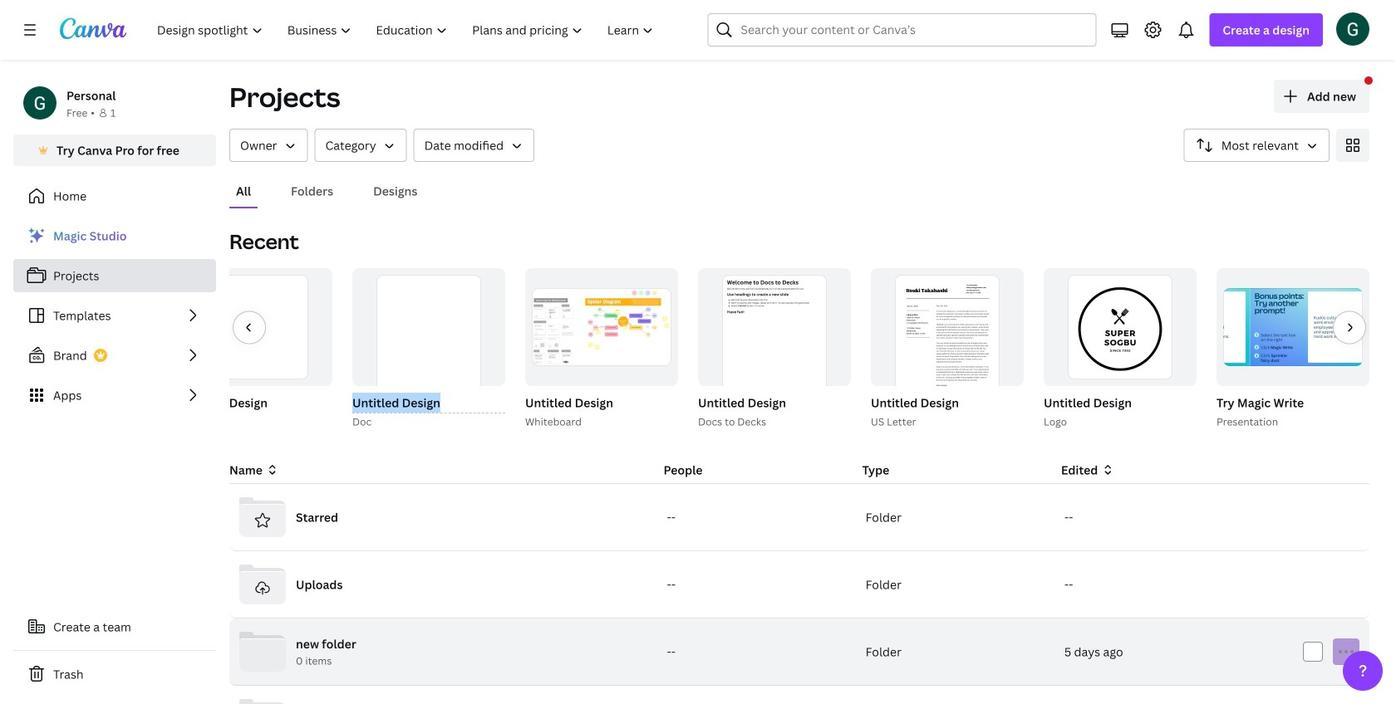 Task type: locate. For each thing, give the bounding box(es) containing it.
6 group from the left
[[525, 268, 678, 386]]

top level navigation element
[[146, 13, 668, 47]]

5 group from the left
[[522, 268, 678, 431]]

11 group from the left
[[1041, 268, 1197, 431]]

4 group from the left
[[352, 268, 505, 423]]

greg robinson image
[[1336, 12, 1370, 46]]

Date modified button
[[414, 129, 535, 162]]

9 group from the left
[[868, 268, 1024, 431]]

Owner button
[[229, 129, 308, 162]]

None field
[[352, 393, 505, 414]]

None search field
[[708, 13, 1097, 47]]

list
[[13, 219, 216, 412]]

Search search field
[[741, 14, 1063, 46]]

group
[[176, 268, 332, 431], [180, 268, 332, 386], [349, 268, 505, 431], [352, 268, 505, 423], [522, 268, 678, 431], [525, 268, 678, 386], [695, 268, 851, 431], [698, 268, 851, 423], [868, 268, 1024, 431], [871, 268, 1024, 411], [1041, 268, 1197, 431], [1044, 268, 1197, 386], [1213, 268, 1370, 431], [1217, 268, 1370, 386]]



Task type: describe. For each thing, give the bounding box(es) containing it.
1 group from the left
[[176, 268, 332, 431]]

Category button
[[315, 129, 407, 162]]

Sort by button
[[1184, 129, 1330, 162]]

8 group from the left
[[698, 268, 851, 423]]

13 group from the left
[[1213, 268, 1370, 431]]

12 group from the left
[[1044, 268, 1197, 386]]

14 group from the left
[[1217, 268, 1370, 386]]

3 group from the left
[[349, 268, 505, 431]]

10 group from the left
[[871, 268, 1024, 411]]

7 group from the left
[[695, 268, 851, 431]]

2 group from the left
[[180, 268, 332, 386]]



Task type: vqa. For each thing, say whether or not it's contained in the screenshot.
(3)
no



